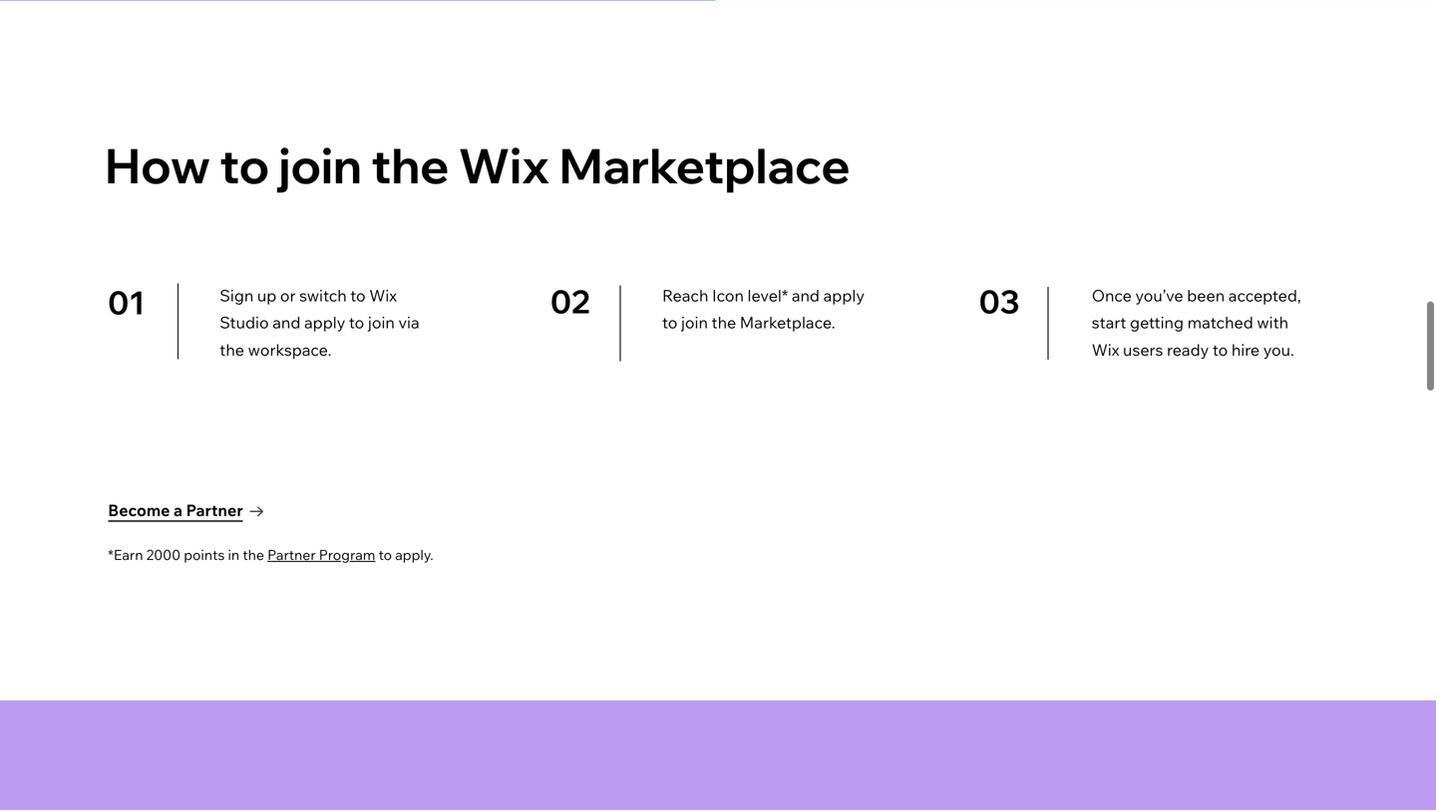 Task type: vqa. For each thing, say whether or not it's contained in the screenshot.
the icon
yes



Task type: locate. For each thing, give the bounding box(es) containing it.
program​
[[319, 547, 376, 564]]

hire
[[1232, 340, 1260, 360]]

apply up marketplace.
[[824, 286, 865, 306]]

and inside sign up or switch to wix studio and apply to join via the workspace.
[[273, 313, 301, 333]]

users
[[1123, 340, 1164, 360]]

1 horizontal spatial join
[[368, 313, 395, 333]]

apply.
[[395, 547, 434, 564]]

1 vertical spatial wix
[[369, 286, 397, 306]]

1 horizontal spatial apply
[[824, 286, 865, 306]]

how
[[105, 135, 210, 196]]

1 horizontal spatial wix
[[459, 135, 550, 196]]

partner left program​
[[267, 547, 316, 564]]

the inside reach icon level* and apply to join the marketplace.
[[712, 313, 736, 333]]

been
[[1187, 286, 1225, 306]]

level*
[[748, 286, 788, 306]]

2 vertical spatial wix
[[1092, 340, 1120, 360]]

01
[[108, 282, 144, 323]]

the
[[371, 135, 449, 196], [712, 313, 736, 333], [220, 340, 244, 360], [243, 547, 264, 564]]

and down or
[[273, 313, 301, 333]]

1 horizontal spatial partner
[[267, 547, 316, 564]]

join
[[279, 135, 362, 196], [368, 313, 395, 333], [681, 313, 708, 333]]

0 vertical spatial apply
[[824, 286, 865, 306]]

wix inside once you've been accepted, start getting matched with wix users ready to hire you.
[[1092, 340, 1120, 360]]

via
[[398, 313, 420, 333]]

to inside once you've been accepted, start getting matched with wix users ready to hire you.
[[1213, 340, 1228, 360]]

partner inside become a partner link
[[186, 501, 243, 521]]

partner
[[186, 501, 243, 521], [267, 547, 316, 564]]

join inside reach icon level* and apply to join the marketplace.
[[681, 313, 708, 333]]

to
[[220, 135, 270, 196], [350, 286, 366, 306], [349, 313, 364, 333], [662, 313, 678, 333], [1213, 340, 1228, 360], [379, 547, 392, 564]]

to inside reach icon level* and apply to join the marketplace.
[[662, 313, 678, 333]]

03
[[979, 281, 1020, 322]]

1 vertical spatial partner
[[267, 547, 316, 564]]

switch
[[299, 286, 347, 306]]

start
[[1092, 313, 1127, 333]]

0 horizontal spatial and
[[273, 313, 301, 333]]

apply
[[824, 286, 865, 306], [304, 313, 345, 333]]

become
[[108, 501, 170, 521]]

partner right a
[[186, 501, 243, 521]]

become a partner link
[[108, 498, 264, 526]]

sign up or switch to wix studio and apply to join via the workspace.
[[220, 286, 420, 360]]

apply down switch
[[304, 313, 345, 333]]

0 horizontal spatial apply
[[304, 313, 345, 333]]

once you've been accepted, start getting matched with wix users ready to hire you.
[[1092, 286, 1302, 360]]

to down reach
[[662, 313, 678, 333]]

marketplace.
[[740, 313, 836, 333]]

2 horizontal spatial join
[[681, 313, 708, 333]]

0 horizontal spatial wix
[[369, 286, 397, 306]]

1 vertical spatial and
[[273, 313, 301, 333]]

1 horizontal spatial and
[[792, 286, 820, 306]]

to left hire
[[1213, 340, 1228, 360]]

02
[[551, 281, 591, 322]]

sign
[[220, 286, 254, 306]]

getting
[[1130, 313, 1184, 333]]

0 horizontal spatial partner
[[186, 501, 243, 521]]

and up marketplace.
[[792, 286, 820, 306]]

become a partner
[[108, 501, 243, 521]]

2 horizontal spatial wix
[[1092, 340, 1120, 360]]

0 vertical spatial partner
[[186, 501, 243, 521]]

wix
[[459, 135, 550, 196], [369, 286, 397, 306], [1092, 340, 1120, 360]]

apply inside sign up or switch to wix studio and apply to join via the workspace.
[[304, 313, 345, 333]]

0 horizontal spatial join
[[279, 135, 362, 196]]

0 vertical spatial and
[[792, 286, 820, 306]]

the inside sign up or switch to wix studio and apply to join via the workspace.
[[220, 340, 244, 360]]

1 vertical spatial apply
[[304, 313, 345, 333]]

and
[[792, 286, 820, 306], [273, 313, 301, 333]]



Task type: describe. For each thing, give the bounding box(es) containing it.
to left via
[[349, 313, 364, 333]]

matched
[[1188, 313, 1254, 333]]

a
[[174, 501, 183, 521]]

studio
[[220, 313, 269, 333]]

marketplace
[[559, 135, 850, 196]]

workspace.
[[248, 340, 332, 360]]

apply inside reach icon level* and apply to join the marketplace.
[[824, 286, 865, 306]]

join inside sign up or switch to wix studio and apply to join via the workspace.
[[368, 313, 395, 333]]

you.
[[1264, 340, 1295, 360]]

wix inside sign up or switch to wix studio and apply to join via the workspace.
[[369, 286, 397, 306]]

and inside reach icon level* and apply to join the marketplace.
[[792, 286, 820, 306]]

up
[[257, 286, 277, 306]]

*earn
[[108, 547, 143, 564]]

how to join the wix marketplace
[[105, 135, 860, 196]]

to right switch
[[350, 286, 366, 306]]

to left apply.
[[379, 547, 392, 564]]

with
[[1257, 313, 1289, 333]]

reach icon level* and apply to join the marketplace.
[[662, 286, 865, 333]]

points
[[184, 547, 225, 564]]

reach
[[662, 286, 709, 306]]

accepted,
[[1229, 286, 1302, 306]]

you've
[[1136, 286, 1184, 306]]

ready
[[1167, 340, 1209, 360]]

once
[[1092, 286, 1132, 306]]

or
[[280, 286, 296, 306]]

0 vertical spatial wix
[[459, 135, 550, 196]]

in
[[228, 547, 240, 564]]

icon
[[712, 286, 744, 306]]

*earn 2000 points in the partner program​ to apply.
[[108, 547, 434, 564]]

2000
[[146, 547, 181, 564]]

partner program​ link
[[267, 547, 376, 564]]

to right "how"
[[220, 135, 270, 196]]



